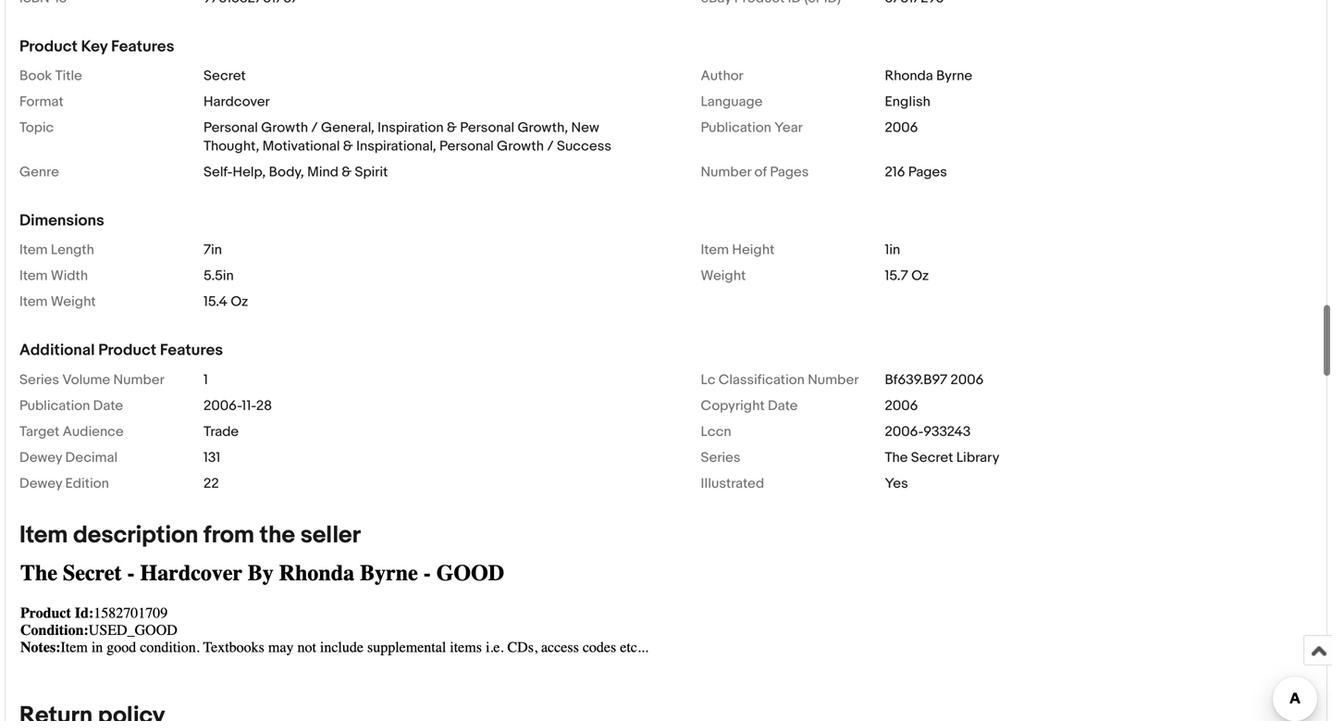 Task type: locate. For each thing, give the bounding box(es) containing it.
0 horizontal spatial 2006-
[[204, 397, 242, 414]]

0 horizontal spatial date
[[93, 397, 123, 414]]

1 vertical spatial weight
[[51, 294, 96, 310]]

features up 1 on the left of the page
[[160, 341, 223, 360]]

secret down 2006-933243
[[911, 449, 954, 466]]

0 vertical spatial secret
[[204, 68, 246, 84]]

item left height
[[701, 242, 729, 258]]

1 vertical spatial 2006-
[[885, 423, 924, 440]]

item
[[19, 242, 48, 258], [701, 242, 729, 258], [19, 268, 48, 284], [19, 294, 48, 310], [19, 521, 68, 550]]

1 vertical spatial series
[[701, 449, 741, 466]]

date for publication date
[[93, 397, 123, 414]]

&
[[447, 119, 457, 136], [343, 138, 353, 155], [342, 164, 352, 180]]

2006-933243
[[885, 423, 971, 440]]

5.5in
[[204, 268, 234, 284]]

secret up hardcover
[[204, 68, 246, 84]]

number for lc classification number
[[808, 372, 859, 388]]

secret
[[204, 68, 246, 84], [911, 449, 954, 466]]

bf639.b97
[[885, 372, 948, 388]]

rhonda
[[885, 68, 934, 84]]

2006-
[[204, 397, 242, 414], [885, 423, 924, 440]]

weight down width
[[51, 294, 96, 310]]

0 vertical spatial &
[[447, 119, 457, 136]]

number right classification
[[808, 372, 859, 388]]

1 vertical spatial product
[[98, 341, 157, 360]]

0 horizontal spatial number
[[113, 372, 165, 388]]

decimal
[[65, 449, 118, 466]]

number for series volume number
[[113, 372, 165, 388]]

0 horizontal spatial series
[[19, 372, 59, 388]]

width
[[51, 268, 88, 284]]

0 horizontal spatial secret
[[204, 68, 246, 84]]

item weight
[[19, 294, 96, 310]]

dewey down target
[[19, 449, 62, 466]]

oz for 15.7 oz
[[912, 268, 930, 284]]

format
[[19, 93, 64, 110]]

year
[[775, 119, 803, 136]]

item down dewey edition
[[19, 521, 68, 550]]

self-help, body, mind & spirit
[[204, 164, 388, 180]]

/ up motivational
[[311, 119, 318, 136]]

2 dewey from the top
[[19, 475, 62, 492]]

0 horizontal spatial oz
[[231, 294, 248, 310]]

1 horizontal spatial date
[[768, 397, 798, 414]]

title
[[55, 68, 82, 84]]

216
[[885, 164, 906, 180]]

item down item width
[[19, 294, 48, 310]]

series
[[19, 372, 59, 388], [701, 449, 741, 466]]

216 pages
[[885, 164, 948, 180]]

2006 right bf639.b97
[[951, 372, 984, 388]]

1 horizontal spatial growth
[[497, 138, 544, 155]]

0 vertical spatial 2006
[[885, 119, 919, 136]]

copyright
[[701, 397, 765, 414]]

dewey decimal
[[19, 449, 118, 466]]

byrne
[[937, 68, 973, 84]]

1 horizontal spatial pages
[[909, 164, 948, 180]]

1 vertical spatial growth
[[497, 138, 544, 155]]

weight down item height
[[701, 268, 746, 284]]

2006- up the
[[885, 423, 924, 440]]

15.7
[[885, 268, 909, 284]]

oz for 15.4 oz
[[231, 294, 248, 310]]

0 vertical spatial features
[[111, 37, 174, 56]]

date down "lc classification number"
[[768, 397, 798, 414]]

growth up motivational
[[261, 119, 308, 136]]

1 date from the left
[[93, 397, 123, 414]]

1 vertical spatial publication
[[19, 397, 90, 414]]

1 horizontal spatial series
[[701, 449, 741, 466]]

1 horizontal spatial weight
[[701, 268, 746, 284]]

2006
[[885, 119, 919, 136], [951, 372, 984, 388], [885, 397, 919, 414]]

& right inspiration
[[447, 119, 457, 136]]

0 vertical spatial product
[[19, 37, 78, 56]]

english
[[885, 93, 931, 110]]

2 vertical spatial &
[[342, 164, 352, 180]]

0 vertical spatial series
[[19, 372, 59, 388]]

1 vertical spatial oz
[[231, 294, 248, 310]]

product up "book title"
[[19, 37, 78, 56]]

0 horizontal spatial pages
[[770, 164, 809, 180]]

publication for publication date
[[19, 397, 90, 414]]

pages right 216
[[909, 164, 948, 180]]

1 vertical spatial features
[[160, 341, 223, 360]]

number left 'of'
[[701, 164, 752, 180]]

1 vertical spatial secret
[[911, 449, 954, 466]]

series for series
[[701, 449, 741, 466]]

date
[[93, 397, 123, 414], [768, 397, 798, 414]]

dewey down dewey decimal
[[19, 475, 62, 492]]

features right key
[[111, 37, 174, 56]]

1 vertical spatial /
[[547, 138, 554, 155]]

dewey
[[19, 449, 62, 466], [19, 475, 62, 492]]

11-
[[242, 397, 256, 414]]

series down the lccn
[[701, 449, 741, 466]]

& down general,
[[343, 138, 353, 155]]

language
[[701, 93, 763, 110]]

0 horizontal spatial publication
[[19, 397, 90, 414]]

motivational
[[263, 138, 340, 155]]

item down item length
[[19, 268, 48, 284]]

dewey edition
[[19, 475, 109, 492]]

publication down language
[[701, 119, 772, 136]]

publication up target
[[19, 397, 90, 414]]

growth
[[261, 119, 308, 136], [497, 138, 544, 155]]

features for product key features
[[111, 37, 174, 56]]

illustrated
[[701, 475, 765, 492]]

131
[[204, 449, 221, 466]]

0 horizontal spatial growth
[[261, 119, 308, 136]]

0 vertical spatial 2006-
[[204, 397, 242, 414]]

1 horizontal spatial 2006-
[[885, 423, 924, 440]]

weight
[[701, 268, 746, 284], [51, 294, 96, 310]]

height
[[732, 242, 775, 258]]

0 vertical spatial oz
[[912, 268, 930, 284]]

7in
[[204, 242, 222, 258]]

& right mind
[[342, 164, 352, 180]]

2006 down bf639.b97
[[885, 397, 919, 414]]

0 vertical spatial publication
[[701, 119, 772, 136]]

2 horizontal spatial number
[[808, 372, 859, 388]]

thought,
[[204, 138, 259, 155]]

/
[[311, 119, 318, 136], [547, 138, 554, 155]]

dewey for dewey decimal
[[19, 449, 62, 466]]

2006 down english at the top
[[885, 119, 919, 136]]

edition
[[65, 475, 109, 492]]

0 vertical spatial /
[[311, 119, 318, 136]]

1 horizontal spatial oz
[[912, 268, 930, 284]]

features
[[111, 37, 174, 56], [160, 341, 223, 360]]

/ down growth,
[[547, 138, 554, 155]]

number down additional product features
[[113, 372, 165, 388]]

product up "series volume number"
[[98, 341, 157, 360]]

trade
[[204, 423, 239, 440]]

key
[[81, 37, 108, 56]]

series down additional
[[19, 372, 59, 388]]

description
[[73, 521, 198, 550]]

product
[[19, 37, 78, 56], [98, 341, 157, 360]]

publication for publication year
[[701, 119, 772, 136]]

oz
[[912, 268, 930, 284], [231, 294, 248, 310]]

item for item length
[[19, 242, 48, 258]]

1 vertical spatial dewey
[[19, 475, 62, 492]]

0 vertical spatial dewey
[[19, 449, 62, 466]]

additional product features
[[19, 341, 223, 360]]

target audience
[[19, 423, 124, 440]]

2 vertical spatial 2006
[[885, 397, 919, 414]]

2006- up trade
[[204, 397, 242, 414]]

seller
[[301, 521, 361, 550]]

1 horizontal spatial secret
[[911, 449, 954, 466]]

number
[[701, 164, 752, 180], [113, 372, 165, 388], [808, 372, 859, 388]]

topic
[[19, 119, 54, 136]]

body,
[[269, 164, 304, 180]]

oz right 15.7
[[912, 268, 930, 284]]

2006 for publication year
[[885, 119, 919, 136]]

publication
[[701, 119, 772, 136], [19, 397, 90, 414]]

personal up thought,
[[204, 119, 258, 136]]

2 date from the left
[[768, 397, 798, 414]]

oz right the 15.4
[[231, 294, 248, 310]]

1 dewey from the top
[[19, 449, 62, 466]]

item up item width
[[19, 242, 48, 258]]

date up audience
[[93, 397, 123, 414]]

pages right 'of'
[[770, 164, 809, 180]]

growth down growth,
[[497, 138, 544, 155]]

1 horizontal spatial publication
[[701, 119, 772, 136]]



Task type: describe. For each thing, give the bounding box(es) containing it.
the
[[885, 449, 908, 466]]

publication date
[[19, 397, 123, 414]]

series volume number
[[19, 372, 165, 388]]

28
[[256, 397, 272, 414]]

0 horizontal spatial weight
[[51, 294, 96, 310]]

1 pages from the left
[[770, 164, 809, 180]]

dewey for dewey edition
[[19, 475, 62, 492]]

1 horizontal spatial number
[[701, 164, 752, 180]]

classification
[[719, 372, 805, 388]]

1 vertical spatial &
[[343, 138, 353, 155]]

from
[[204, 521, 254, 550]]

library
[[957, 449, 1000, 466]]

the secret library
[[885, 449, 1000, 466]]

mind
[[307, 164, 339, 180]]

2006- for 933243
[[885, 423, 924, 440]]

item for item height
[[701, 242, 729, 258]]

length
[[51, 242, 94, 258]]

product key features
[[19, 37, 174, 56]]

0 vertical spatial growth
[[261, 119, 308, 136]]

inspirational,
[[356, 138, 437, 155]]

help,
[[233, 164, 266, 180]]

bf639.b97 2006
[[885, 372, 984, 388]]

933243
[[924, 423, 971, 440]]

2 pages from the left
[[909, 164, 948, 180]]

number of pages
[[701, 164, 809, 180]]

2006- for 11-
[[204, 397, 242, 414]]

of
[[755, 164, 767, 180]]

personal down inspiration
[[440, 138, 494, 155]]

hardcover
[[204, 93, 270, 110]]

new
[[572, 119, 600, 136]]

genre
[[19, 164, 59, 180]]

item height
[[701, 242, 775, 258]]

self-
[[204, 164, 233, 180]]

audience
[[63, 423, 124, 440]]

item for item weight
[[19, 294, 48, 310]]

target
[[19, 423, 59, 440]]

the
[[260, 521, 295, 550]]

book
[[19, 68, 52, 84]]

lc classification number
[[701, 372, 859, 388]]

copyright date
[[701, 397, 798, 414]]

1 horizontal spatial /
[[547, 138, 554, 155]]

date for copyright date
[[768, 397, 798, 414]]

item for item width
[[19, 268, 48, 284]]

personal growth / general, inspiration & personal growth, new thought, motivational & inspirational, personal growth / success
[[204, 119, 612, 155]]

15.4
[[204, 294, 228, 310]]

features for additional product features
[[160, 341, 223, 360]]

dimensions
[[19, 211, 104, 230]]

item length
[[19, 242, 94, 258]]

item width
[[19, 268, 88, 284]]

series for series volume number
[[19, 372, 59, 388]]

volume
[[62, 372, 110, 388]]

1 horizontal spatial product
[[98, 341, 157, 360]]

growth,
[[518, 119, 568, 136]]

yes
[[885, 475, 909, 492]]

1
[[204, 372, 208, 388]]

item for item description from the seller
[[19, 521, 68, 550]]

0 horizontal spatial product
[[19, 37, 78, 56]]

book title
[[19, 68, 82, 84]]

success
[[557, 138, 612, 155]]

lccn
[[701, 423, 732, 440]]

lc
[[701, 372, 716, 388]]

1in
[[885, 242, 901, 258]]

1 vertical spatial 2006
[[951, 372, 984, 388]]

22
[[204, 475, 219, 492]]

15.7 oz
[[885, 268, 930, 284]]

2006 for copyright date
[[885, 397, 919, 414]]

additional
[[19, 341, 95, 360]]

inspiration
[[378, 119, 444, 136]]

publication year
[[701, 119, 803, 136]]

15.4 oz
[[204, 294, 248, 310]]

author
[[701, 68, 744, 84]]

rhonda byrne
[[885, 68, 973, 84]]

0 vertical spatial weight
[[701, 268, 746, 284]]

personal left growth,
[[460, 119, 515, 136]]

spirit
[[355, 164, 388, 180]]

general,
[[321, 119, 375, 136]]

item description from the seller
[[19, 521, 361, 550]]

2006-11-28
[[204, 397, 272, 414]]

0 horizontal spatial /
[[311, 119, 318, 136]]



Task type: vqa. For each thing, say whether or not it's contained in the screenshot.
Best
no



